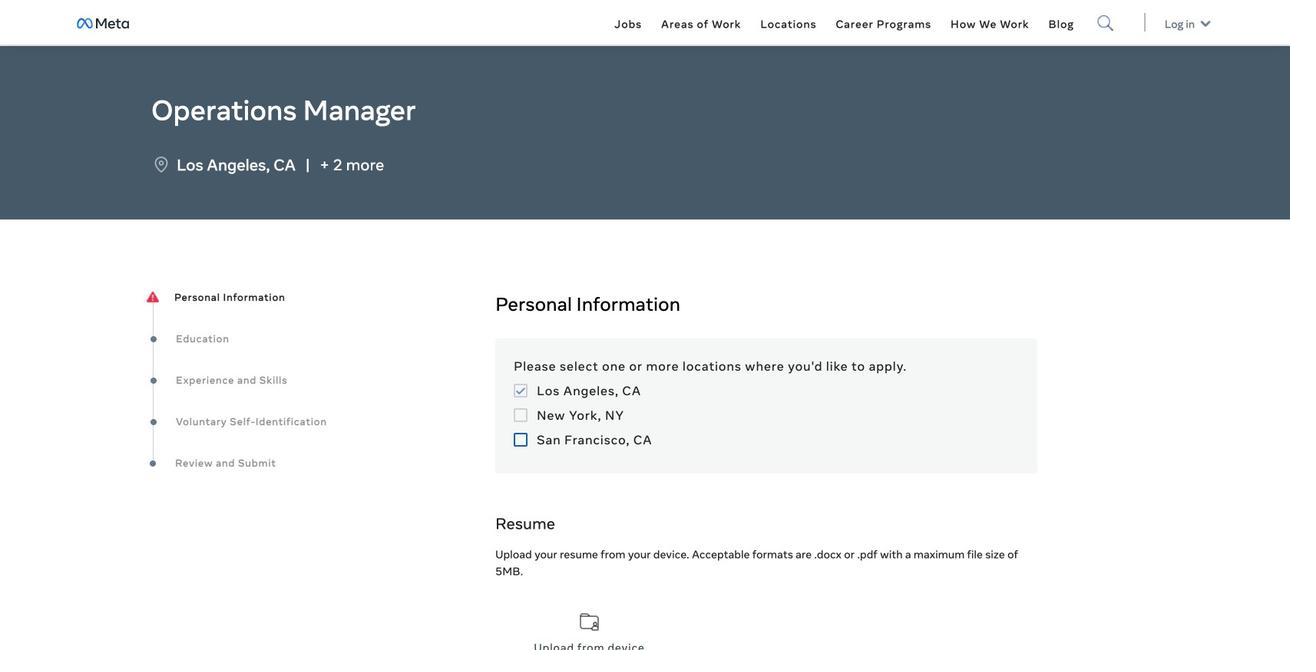 Task type: locate. For each thing, give the bounding box(es) containing it.
desktop nav logo image
[[77, 18, 129, 30]]



Task type: vqa. For each thing, say whether or not it's contained in the screenshot.
Desktop Nav Logo
yes



